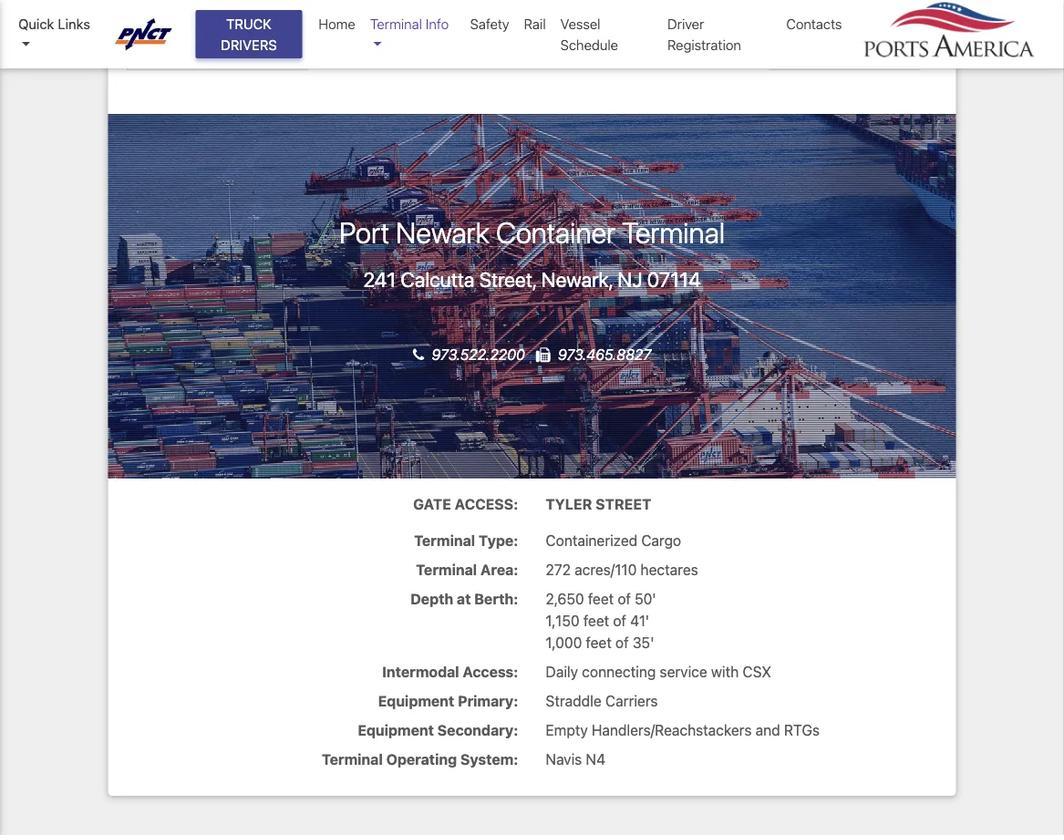 Task type: describe. For each thing, give the bounding box(es) containing it.
gate
[[413, 495, 451, 513]]

handlers/reachstackers
[[592, 721, 752, 739]]

vietnam
[[826, 32, 870, 42]]

port
[[339, 215, 390, 249]]

quick links link
[[18, 14, 98, 55]]

241
[[363, 267, 396, 291]]

access: for gate access:
[[455, 495, 518, 513]]

container
[[496, 215, 616, 249]]

containerized cargo
[[546, 532, 681, 549]]

truck drivers link
[[196, 10, 302, 58]]

empty
[[546, 721, 588, 739]]

newark,
[[541, 267, 613, 291]]

operating
[[386, 751, 457, 768]]

links
[[58, 16, 90, 32]]

acres/110
[[575, 561, 637, 578]]

241 calcutta street,                         newark, nj 07114
[[363, 267, 701, 291]]

abdullah
[[155, 52, 208, 63]]

and
[[756, 721, 780, 739]]

terminal for type:
[[414, 532, 475, 549]]

2 vertical spatial feet
[[586, 634, 612, 651]]

area:
[[480, 561, 518, 578]]

equipment primary:
[[378, 692, 518, 710]]

with
[[711, 663, 739, 680]]

pakistan
[[237, 32, 285, 42]]

terminal info link
[[363, 6, 463, 62]]

intermodal
[[382, 663, 459, 680]]

intermodal access:
[[382, 663, 518, 680]]

hectares
[[641, 561, 698, 578]]

at
[[457, 590, 471, 608]]

arabia
[[270, 52, 306, 63]]

empty handlers/reachstackers and rtgs
[[546, 721, 820, 739]]

rail
[[524, 16, 546, 32]]

jebel
[[129, 12, 158, 22]]

drivers
[[221, 36, 277, 52]]

depth
[[410, 590, 453, 608]]

2,650 feet of 50' 1,150 feet of 41' 1,000 feet of 35'
[[546, 590, 656, 651]]

0 vertical spatial of
[[618, 590, 631, 608]]

karachi-
[[129, 32, 177, 42]]

primary:
[[458, 692, 518, 710]]

973.465.8827
[[558, 346, 651, 363]]

veracruz,
[[771, 12, 827, 22]]

newark
[[396, 215, 490, 249]]

navis
[[546, 751, 582, 768]]

driver
[[668, 16, 704, 32]]

home
[[319, 16, 355, 32]]

1 vertical spatial of
[[613, 612, 626, 629]]

272
[[546, 561, 571, 578]]

king abdullah city, saudi arabia
[[129, 52, 306, 63]]

terminal up 07114
[[622, 215, 725, 249]]

driver registration link
[[660, 6, 779, 62]]

port newark container terminal
[[339, 215, 725, 249]]

containerized
[[546, 532, 637, 549]]

straddle
[[546, 692, 602, 710]]

safety link
[[463, 6, 517, 41]]

home link
[[311, 6, 363, 41]]

tyler street
[[546, 495, 651, 513]]

driver registration
[[668, 16, 741, 52]]

u.a.e
[[182, 12, 208, 22]]

terminal info
[[370, 16, 449, 32]]

schedule
[[560, 36, 618, 52]]

quick links
[[18, 16, 90, 32]]

vessel
[[560, 16, 600, 32]]

berth:
[[474, 590, 518, 608]]



Task type: locate. For each thing, give the bounding box(es) containing it.
of left 50' on the right
[[618, 590, 631, 608]]

vessel schedule
[[560, 16, 618, 52]]

0 vertical spatial access:
[[455, 495, 518, 513]]

0 vertical spatial equipment
[[378, 692, 454, 710]]

daily connecting service with csx
[[546, 663, 771, 680]]

terminal type:
[[414, 532, 518, 549]]

terminal for operating
[[322, 751, 383, 768]]

rtgs
[[784, 721, 820, 739]]

vung
[[771, 32, 799, 42]]

ali,
[[161, 12, 179, 22]]

of left the "35'" at the bottom right of page
[[615, 634, 629, 651]]

king
[[129, 52, 153, 63]]

terminal operating system:
[[322, 751, 518, 768]]

info
[[426, 16, 449, 32]]

access: up primary:
[[463, 663, 518, 680]]

0 vertical spatial feet
[[588, 590, 614, 608]]

safety
[[470, 16, 509, 32]]

50'
[[635, 590, 656, 608]]

equipment
[[378, 692, 454, 710], [358, 721, 434, 739]]

access: for intermodal access:
[[463, 663, 518, 680]]

vessel schedule link
[[553, 6, 660, 62]]

equipment up terminal operating system: at the bottom left of the page
[[358, 721, 434, 739]]

1,000
[[546, 634, 582, 651]]

terminal for area:
[[416, 561, 477, 578]]

1 vertical spatial access:
[[463, 663, 518, 680]]

calcutta
[[401, 267, 475, 291]]

rail link
[[517, 6, 553, 41]]

daily
[[546, 663, 578, 680]]

terminal
[[370, 16, 422, 32], [622, 215, 725, 249], [414, 532, 475, 549], [416, 561, 477, 578], [322, 751, 383, 768]]

carriers
[[605, 692, 658, 710]]

of
[[618, 590, 631, 608], [613, 612, 626, 629], [615, 634, 629, 651]]

equipment secondary:
[[358, 721, 518, 739]]

1,150
[[546, 612, 580, 629]]

41'
[[630, 612, 649, 629]]

quizim,
[[196, 32, 234, 42]]

contacts link
[[779, 6, 849, 41]]

city,
[[210, 52, 235, 63]]

tyler
[[546, 495, 592, 513]]

contacts
[[786, 16, 842, 32]]

truck drivers
[[221, 16, 277, 52]]

secondary:
[[437, 721, 518, 739]]

feet
[[588, 590, 614, 608], [583, 612, 609, 629], [586, 634, 612, 651]]

feet right 1,150
[[583, 612, 609, 629]]

street,
[[479, 267, 537, 291]]

navis n4
[[546, 751, 605, 768]]

973.522.2200
[[432, 346, 529, 363]]

terminal area:
[[416, 561, 518, 578]]

access: up type:
[[455, 495, 518, 513]]

terminal up the depth
[[416, 561, 477, 578]]

272 acres/110 hectares
[[546, 561, 698, 578]]

truck
[[226, 16, 272, 32]]

1 vertical spatial feet
[[583, 612, 609, 629]]

terminal for info
[[370, 16, 422, 32]]

vung tau, vietnam
[[771, 32, 870, 42]]

feet right '1,000'
[[586, 634, 612, 651]]

type:
[[479, 532, 518, 549]]

terminal left operating
[[322, 751, 383, 768]]

feet down acres/110
[[588, 590, 614, 608]]

2 vertical spatial of
[[615, 634, 629, 651]]

system:
[[460, 751, 518, 768]]

n4
[[586, 751, 605, 768]]

equipment down intermodal
[[378, 692, 454, 710]]

of left 41'
[[613, 612, 626, 629]]

veracruz, mexico
[[771, 12, 867, 22]]

35'
[[633, 634, 654, 651]]

jebel ali, u.a.e
[[129, 12, 208, 22]]

karachi-bin quizim, pakistan
[[129, 32, 285, 42]]

access:
[[455, 495, 518, 513], [463, 663, 518, 680]]

tau,
[[802, 32, 824, 42]]

connecting
[[582, 663, 656, 680]]

equipment for equipment primary:
[[378, 692, 454, 710]]

2,650
[[546, 590, 584, 608]]

terminal left info
[[370, 16, 422, 32]]

terminal up terminal area:
[[414, 532, 475, 549]]

07114
[[647, 267, 701, 291]]

bin
[[177, 32, 194, 42]]

equipment for equipment secondary:
[[358, 721, 434, 739]]

registration
[[668, 36, 741, 52]]

cargo
[[641, 532, 681, 549]]

quick
[[18, 16, 54, 32]]

service
[[660, 663, 707, 680]]

gate access:
[[413, 495, 518, 513]]

saudi
[[237, 52, 267, 63]]

nj
[[618, 267, 642, 291]]

1 vertical spatial equipment
[[358, 721, 434, 739]]

depth at berth:
[[410, 590, 518, 608]]

street
[[596, 495, 651, 513]]

csx
[[743, 663, 771, 680]]



Task type: vqa. For each thing, say whether or not it's contained in the screenshot.
Straddle Carriers
yes



